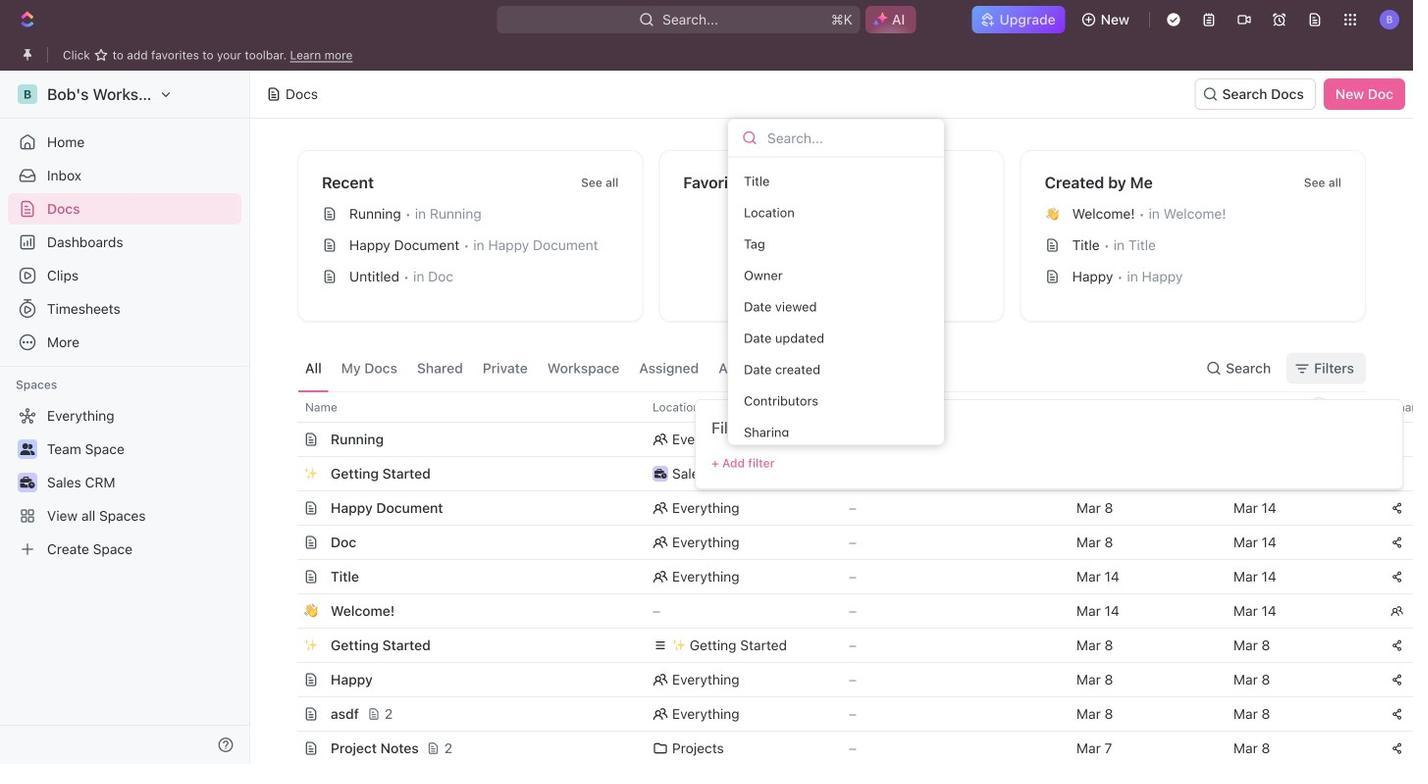 Task type: describe. For each thing, give the bounding box(es) containing it.
cell for 7th row from the bottom
[[276, 526, 297, 559]]

cell for 3rd row from the top of the page
[[276, 457, 297, 491]]

6 row from the top
[[276, 559, 1413, 595]]

Search... text field
[[768, 123, 931, 153]]

cell for second row
[[276, 423, 297, 456]]

cell for 2nd row from the bottom
[[276, 698, 297, 731]]

cell for 6th row from the bottom of the page
[[276, 560, 297, 594]]

no favorited docs image
[[792, 195, 871, 273]]

8 row from the top
[[276, 628, 1413, 663]]

4 row from the top
[[276, 491, 1413, 526]]

cell for 11th row
[[276, 732, 297, 764]]

3 row from the top
[[276, 456, 1413, 492]]



Task type: vqa. For each thing, say whether or not it's contained in the screenshot.
the generic name's workspace, , element
no



Task type: locate. For each thing, give the bounding box(es) containing it.
cell for seventh row from the top of the page
[[276, 595, 297, 628]]

tree
[[8, 400, 241, 565]]

10 row from the top
[[276, 697, 1413, 732]]

table
[[276, 392, 1413, 764]]

cell for 8th row from the top of the page
[[276, 629, 297, 662]]

9 row from the top
[[276, 662, 1413, 698]]

1 row from the top
[[276, 392, 1413, 423]]

tree inside sidebar 'navigation'
[[8, 400, 241, 565]]

cell for fourth row from the top of the page
[[276, 492, 297, 525]]

cell for third row from the bottom of the page
[[276, 663, 297, 697]]

sidebar navigation
[[0, 71, 250, 764]]

2 row from the top
[[276, 422, 1413, 457]]

business time image
[[654, 469, 667, 479]]

row
[[276, 392, 1413, 423], [276, 422, 1413, 457], [276, 456, 1413, 492], [276, 491, 1413, 526], [276, 525, 1413, 560], [276, 559, 1413, 595], [276, 594, 1413, 629], [276, 628, 1413, 663], [276, 662, 1413, 698], [276, 697, 1413, 732], [276, 731, 1413, 764]]

11 row from the top
[[276, 731, 1413, 764]]

column header
[[276, 392, 297, 423]]

7 row from the top
[[276, 594, 1413, 629]]

5 row from the top
[[276, 525, 1413, 560]]

cell
[[276, 423, 297, 456], [276, 457, 297, 491], [1065, 457, 1222, 491], [1222, 457, 1379, 491], [276, 492, 297, 525], [276, 526, 297, 559], [276, 560, 297, 594], [276, 595, 297, 628], [276, 629, 297, 662], [276, 663, 297, 697], [276, 698, 297, 731], [276, 732, 297, 764]]

tab list
[[297, 345, 784, 392]]



